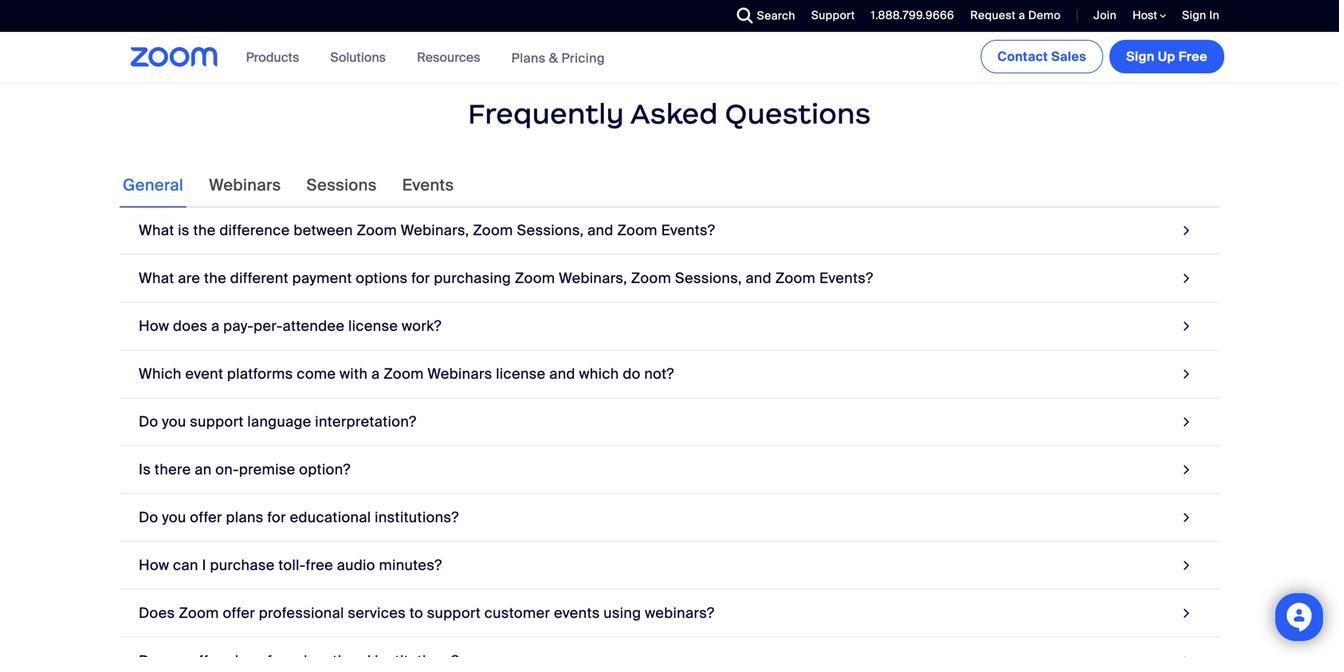 Task type: vqa. For each thing, say whether or not it's contained in the screenshot.
How can I purchase toll-free audio minutes? dropdown button at the bottom of the page
yes



Task type: describe. For each thing, give the bounding box(es) containing it.
events
[[402, 175, 454, 195]]

search
[[757, 8, 796, 23]]

general
[[123, 175, 184, 195]]

do you offer plans for educational institutions? button
[[120, 494, 1220, 542]]

platforms
[[227, 365, 293, 383]]

how for how can i purchase toll-free audio minutes?
[[139, 556, 169, 574]]

how can i purchase toll-free audio minutes? button
[[120, 542, 1220, 590]]

toll-
[[279, 556, 306, 574]]

language
[[247, 413, 312, 431]]

zoom inside does zoom offer professional services to support customer events using webinars? dropdown button
[[179, 604, 219, 622]]

pricing
[[562, 50, 605, 66]]

plans & pricing
[[512, 50, 605, 66]]

sign up free button
[[1110, 40, 1225, 73]]

free
[[1179, 48, 1208, 65]]

1 vertical spatial and
[[746, 269, 772, 287]]

pay-
[[223, 317, 254, 335]]

how does a pay-per-attendee license work?
[[139, 317, 442, 335]]

does
[[139, 604, 175, 622]]

options
[[356, 269, 408, 287]]

1 vertical spatial a
[[211, 317, 220, 335]]

solutions
[[330, 49, 386, 66]]

different
[[230, 269, 289, 287]]

is
[[178, 221, 190, 240]]

does zoom offer professional services to support customer events using webinars? button
[[120, 590, 1220, 637]]

difference
[[220, 221, 290, 240]]

support
[[812, 8, 855, 23]]

do you support language interpretation?
[[139, 413, 417, 431]]

interpretation?
[[315, 413, 417, 431]]

right image for how can i purchase toll-free audio minutes?
[[1180, 555, 1195, 576]]

institutions?
[[375, 508, 459, 527]]

right image inside is there an on-premise option? dropdown button
[[1180, 459, 1195, 480]]

join link left host
[[1082, 0, 1121, 32]]

sessions
[[307, 175, 377, 195]]

right image for do you offer plans for educational institutions?
[[1180, 507, 1195, 528]]

right image for work?
[[1180, 315, 1195, 337]]

sales
[[1052, 48, 1087, 65]]

customer
[[485, 604, 550, 622]]

tab list containing what is the difference between zoom webinars, zoom sessions, and zoom events?
[[120, 207, 1220, 657]]

which
[[139, 365, 182, 383]]

products
[[246, 49, 299, 66]]

option?
[[299, 460, 351, 479]]

you for support
[[162, 413, 186, 431]]

does
[[173, 317, 208, 335]]

offer for professional
[[223, 604, 255, 622]]

services
[[348, 604, 406, 622]]

sign in
[[1183, 8, 1220, 23]]

solutions button
[[330, 32, 393, 83]]

1 vertical spatial license
[[496, 365, 546, 383]]

webinars inside dropdown button
[[428, 365, 492, 383]]

sessions, inside what is the difference between zoom webinars, zoom sessions, and zoom events? dropdown button
[[517, 221, 584, 240]]

1 vertical spatial webinars,
[[559, 269, 628, 287]]

do
[[623, 365, 641, 383]]

0 horizontal spatial webinars,
[[401, 221, 469, 240]]

events
[[554, 604, 600, 622]]

what for what are the different payment options for purchasing zoom webinars, zoom sessions, and zoom events?
[[139, 269, 174, 287]]

what is the difference between zoom webinars, zoom sessions, and zoom events?
[[139, 221, 716, 240]]

plans
[[512, 50, 546, 66]]

an
[[195, 460, 212, 479]]

which event platforms come with a zoom webinars license and which do not?
[[139, 365, 674, 383]]

general tab
[[120, 163, 187, 208]]

request a demo
[[971, 8, 1061, 23]]

support inside 'dropdown button'
[[190, 413, 244, 431]]

you for offer
[[162, 508, 186, 527]]

right image for does zoom offer professional services to support customer events using webinars?
[[1180, 602, 1195, 624]]

professional
[[259, 604, 344, 622]]

purchasing
[[434, 269, 511, 287]]

right image for zoom
[[1180, 220, 1195, 241]]

with
[[340, 365, 368, 383]]

1 horizontal spatial for
[[412, 269, 430, 287]]

to
[[410, 604, 423, 622]]

is there an on-premise option? button
[[120, 446, 1220, 494]]

frequently
[[468, 96, 625, 131]]

premise
[[239, 460, 296, 479]]

do you support language interpretation? button
[[120, 398, 1220, 446]]

there
[[155, 460, 191, 479]]

per-
[[254, 317, 283, 335]]

on-
[[216, 460, 239, 479]]

the for are
[[204, 269, 227, 287]]

contact
[[998, 48, 1049, 65]]

1 vertical spatial for
[[267, 508, 286, 527]]

&
[[549, 50, 558, 66]]

webinars?
[[645, 604, 715, 622]]

come
[[297, 365, 336, 383]]

tab list containing general
[[120, 163, 457, 208]]

sign for sign up free
[[1127, 48, 1155, 65]]

is there an on-premise option?
[[139, 460, 351, 479]]

contact sales link
[[981, 40, 1104, 73]]

i
[[202, 556, 206, 574]]



Task type: locate. For each thing, give the bounding box(es) containing it.
demo
[[1029, 8, 1061, 23]]

resources button
[[417, 32, 488, 83]]

support link
[[800, 0, 859, 32], [812, 8, 855, 23]]

1 vertical spatial webinars
[[428, 365, 492, 383]]

right image inside do you offer plans for educational institutions? dropdown button
[[1180, 507, 1195, 528]]

purchase
[[210, 556, 275, 574]]

which
[[579, 365, 619, 383]]

sign for sign in
[[1183, 8, 1207, 23]]

0 vertical spatial sign
[[1183, 8, 1207, 23]]

2 horizontal spatial a
[[1019, 8, 1026, 23]]

1 tab list from the top
[[120, 163, 457, 208]]

educational
[[290, 508, 371, 527]]

6 right image from the top
[[1180, 602, 1195, 624]]

1 do from the top
[[139, 413, 158, 431]]

between
[[294, 221, 353, 240]]

what left is
[[139, 221, 174, 240]]

1 horizontal spatial webinars
[[428, 365, 492, 383]]

right image for which event platforms come with a zoom webinars license and which do not?
[[1180, 363, 1195, 385]]

1 vertical spatial sessions,
[[675, 269, 742, 287]]

1 horizontal spatial sign
[[1183, 8, 1207, 23]]

which event platforms come with a zoom webinars license and which do not? button
[[120, 350, 1220, 398]]

meetings navigation
[[978, 32, 1228, 77]]

sessions, up what are the different payment options for purchasing zoom webinars, zoom sessions, and zoom events?
[[517, 221, 584, 240]]

webinars
[[209, 175, 281, 195], [428, 365, 492, 383]]

1 vertical spatial do
[[139, 508, 158, 527]]

2 do from the top
[[139, 508, 158, 527]]

what left are
[[139, 269, 174, 287]]

0 vertical spatial webinars,
[[401, 221, 469, 240]]

sessions tab
[[303, 163, 380, 208]]

2 vertical spatial right image
[[1180, 459, 1195, 480]]

1 how from the top
[[139, 317, 169, 335]]

do you offer plans for educational institutions?
[[139, 508, 459, 527]]

and for do
[[550, 365, 576, 383]]

search button
[[725, 0, 800, 32]]

1 horizontal spatial a
[[372, 365, 380, 383]]

0 vertical spatial support
[[190, 413, 244, 431]]

right image for what are the different payment options for purchasing zoom webinars, zoom sessions, and zoom events?
[[1180, 267, 1195, 289]]

sessions, inside what are the different payment options for purchasing zoom webinars, zoom sessions, and zoom events? dropdown button
[[675, 269, 742, 287]]

0 vertical spatial events?
[[662, 221, 716, 240]]

2 horizontal spatial and
[[746, 269, 772, 287]]

right image inside 'do you support language interpretation?' 'dropdown button'
[[1180, 411, 1195, 433]]

1 vertical spatial support
[[427, 604, 481, 622]]

sign up free
[[1127, 48, 1208, 65]]

is
[[139, 460, 151, 479]]

join link up meetings navigation in the right top of the page
[[1094, 8, 1117, 23]]

sign left in
[[1183, 8, 1207, 23]]

host button
[[1133, 8, 1167, 23]]

1 vertical spatial you
[[162, 508, 186, 527]]

support
[[190, 413, 244, 431], [427, 604, 481, 622]]

1 horizontal spatial sessions,
[[675, 269, 742, 287]]

1 horizontal spatial and
[[588, 221, 614, 240]]

offer down purchase on the bottom left of the page
[[223, 604, 255, 622]]

using
[[604, 604, 641, 622]]

do inside dropdown button
[[139, 508, 158, 527]]

do
[[139, 413, 158, 431], [139, 508, 158, 527]]

5 right image from the top
[[1180, 555, 1195, 576]]

products button
[[246, 32, 307, 83]]

1 horizontal spatial offer
[[223, 604, 255, 622]]

zoom inside which event platforms come with a zoom webinars license and which do not? dropdown button
[[384, 365, 424, 383]]

banner
[[112, 32, 1228, 84]]

1 vertical spatial right image
[[1180, 315, 1195, 337]]

1 right image from the top
[[1180, 220, 1195, 241]]

1 right image from the top
[[1180, 267, 1195, 289]]

right image inside what are the different payment options for purchasing zoom webinars, zoom sessions, and zoom events? dropdown button
[[1180, 267, 1195, 289]]

request
[[971, 8, 1016, 23]]

banner containing contact sales
[[112, 32, 1228, 84]]

in
[[1210, 8, 1220, 23]]

0 vertical spatial right image
[[1180, 220, 1195, 241]]

2 right image from the top
[[1180, 315, 1195, 337]]

1 what from the top
[[139, 221, 174, 240]]

free
[[306, 556, 333, 574]]

event
[[185, 365, 223, 383]]

0 horizontal spatial sign
[[1127, 48, 1155, 65]]

how left does at the left
[[139, 317, 169, 335]]

webinars tab
[[206, 163, 284, 208]]

1 you from the top
[[162, 413, 186, 431]]

minutes?
[[379, 556, 442, 574]]

join link
[[1082, 0, 1121, 32], [1094, 8, 1117, 23]]

frequently asked questions
[[468, 96, 872, 131]]

0 horizontal spatial a
[[211, 317, 220, 335]]

0 horizontal spatial webinars
[[209, 175, 281, 195]]

1 vertical spatial the
[[204, 269, 227, 287]]

join
[[1094, 8, 1117, 23]]

what
[[139, 221, 174, 240], [139, 269, 174, 287]]

and for events?
[[588, 221, 614, 240]]

work?
[[402, 317, 442, 335]]

the for is
[[193, 221, 216, 240]]

events tab
[[399, 163, 457, 208]]

0 vertical spatial offer
[[190, 508, 222, 527]]

0 vertical spatial license
[[349, 317, 398, 335]]

1 vertical spatial what
[[139, 269, 174, 287]]

support up on-
[[190, 413, 244, 431]]

how for how does a pay-per-attendee license work?
[[139, 317, 169, 335]]

1 horizontal spatial webinars,
[[559, 269, 628, 287]]

4 right image from the top
[[1180, 507, 1195, 528]]

support inside dropdown button
[[427, 604, 481, 622]]

support right to
[[427, 604, 481, 622]]

attendee
[[283, 317, 345, 335]]

sign left up
[[1127, 48, 1155, 65]]

0 vertical spatial for
[[412, 269, 430, 287]]

what are the different payment options for purchasing zoom webinars, zoom sessions, and zoom events? button
[[120, 255, 1220, 303]]

how
[[139, 317, 169, 335], [139, 556, 169, 574]]

what are the different payment options for purchasing zoom webinars, zoom sessions, and zoom events?
[[139, 269, 874, 287]]

payment
[[292, 269, 352, 287]]

a left demo at top
[[1019, 8, 1026, 23]]

for right the options
[[412, 269, 430, 287]]

do down "is"
[[139, 508, 158, 527]]

for right plans
[[267, 508, 286, 527]]

contact sales
[[998, 48, 1087, 65]]

tab list
[[120, 163, 457, 208], [120, 207, 1220, 657]]

sign in link
[[1171, 0, 1228, 32], [1183, 8, 1220, 23]]

events?
[[662, 221, 716, 240], [820, 269, 874, 287]]

and
[[588, 221, 614, 240], [746, 269, 772, 287], [550, 365, 576, 383]]

right image
[[1180, 267, 1195, 289], [1180, 363, 1195, 385], [1180, 411, 1195, 433], [1180, 507, 1195, 528], [1180, 555, 1195, 576], [1180, 602, 1195, 624], [1180, 650, 1195, 657]]

right image inside how does a pay-per-attendee license work? dropdown button
[[1180, 315, 1195, 337]]

1 horizontal spatial support
[[427, 604, 481, 622]]

0 vertical spatial sessions,
[[517, 221, 584, 240]]

1 horizontal spatial license
[[496, 365, 546, 383]]

what for what is the difference between zoom webinars, zoom sessions, and zoom events?
[[139, 221, 174, 240]]

zoom
[[357, 221, 397, 240], [473, 221, 513, 240], [617, 221, 658, 240], [515, 269, 555, 287], [631, 269, 672, 287], [776, 269, 816, 287], [384, 365, 424, 383], [179, 604, 219, 622]]

product information navigation
[[234, 32, 617, 84]]

do up "is"
[[139, 413, 158, 431]]

a left pay-
[[211, 317, 220, 335]]

1 vertical spatial how
[[139, 556, 169, 574]]

2 tab list from the top
[[120, 207, 1220, 657]]

up
[[1158, 48, 1176, 65]]

do inside 'dropdown button'
[[139, 413, 158, 431]]

right image inside what is the difference between zoom webinars, zoom sessions, and zoom events? dropdown button
[[1180, 220, 1195, 241]]

0 horizontal spatial support
[[190, 413, 244, 431]]

a right "with"
[[372, 365, 380, 383]]

what is the difference between zoom webinars, zoom sessions, and zoom events? button
[[120, 207, 1220, 255]]

questions
[[726, 96, 872, 131]]

2 you from the top
[[162, 508, 186, 527]]

0 vertical spatial how
[[139, 317, 169, 335]]

3 right image from the top
[[1180, 411, 1195, 433]]

right image inside which event platforms come with a zoom webinars license and which do not? dropdown button
[[1180, 363, 1195, 385]]

how left the can
[[139, 556, 169, 574]]

0 horizontal spatial and
[[550, 365, 576, 383]]

0 vertical spatial what
[[139, 221, 174, 240]]

can
[[173, 556, 198, 574]]

license left work?
[[349, 317, 398, 335]]

you inside 'dropdown button'
[[162, 413, 186, 431]]

host
[[1133, 8, 1160, 23]]

0 vertical spatial do
[[139, 413, 158, 431]]

right image for do you support language interpretation?
[[1180, 411, 1195, 433]]

resources
[[417, 49, 481, 66]]

for
[[412, 269, 430, 287], [267, 508, 286, 527]]

webinars down work?
[[428, 365, 492, 383]]

3 right image from the top
[[1180, 459, 1195, 480]]

2 what from the top
[[139, 269, 174, 287]]

asked
[[631, 96, 719, 131]]

sessions,
[[517, 221, 584, 240], [675, 269, 742, 287]]

1 vertical spatial offer
[[223, 604, 255, 622]]

webinars up difference
[[209, 175, 281, 195]]

do for do you offer plans for educational institutions?
[[139, 508, 158, 527]]

0 horizontal spatial offer
[[190, 508, 222, 527]]

0 vertical spatial the
[[193, 221, 216, 240]]

2 how from the top
[[139, 556, 169, 574]]

you down there
[[162, 508, 186, 527]]

right image inside how can i purchase toll-free audio minutes? dropdown button
[[1180, 555, 1195, 576]]

plans
[[226, 508, 264, 527]]

a
[[1019, 8, 1026, 23], [211, 317, 220, 335], [372, 365, 380, 383]]

1 vertical spatial events?
[[820, 269, 874, 287]]

sign inside button
[[1127, 48, 1155, 65]]

0 vertical spatial you
[[162, 413, 186, 431]]

webinars inside tab
[[209, 175, 281, 195]]

zoom logo image
[[131, 47, 218, 67]]

does zoom offer professional services to support customer events using webinars?
[[139, 604, 715, 622]]

2 right image from the top
[[1180, 363, 1195, 385]]

0 horizontal spatial sessions,
[[517, 221, 584, 240]]

do for do you support language interpretation?
[[139, 413, 158, 431]]

0 vertical spatial webinars
[[209, 175, 281, 195]]

you
[[162, 413, 186, 431], [162, 508, 186, 527]]

sessions, down what is the difference between zoom webinars, zoom sessions, and zoom events? dropdown button
[[675, 269, 742, 287]]

1 vertical spatial sign
[[1127, 48, 1155, 65]]

2 vertical spatial a
[[372, 365, 380, 383]]

license left which
[[496, 365, 546, 383]]

1 horizontal spatial events?
[[820, 269, 874, 287]]

right image inside does zoom offer professional services to support customer events using webinars? dropdown button
[[1180, 602, 1195, 624]]

0 horizontal spatial license
[[349, 317, 398, 335]]

right image
[[1180, 220, 1195, 241], [1180, 315, 1195, 337], [1180, 459, 1195, 480]]

the
[[193, 221, 216, 240], [204, 269, 227, 287]]

how can i purchase toll-free audio minutes?
[[139, 556, 442, 574]]

are
[[178, 269, 200, 287]]

offer
[[190, 508, 222, 527], [223, 604, 255, 622]]

offer left plans
[[190, 508, 222, 527]]

you up there
[[162, 413, 186, 431]]

0 vertical spatial and
[[588, 221, 614, 240]]

0 horizontal spatial for
[[267, 508, 286, 527]]

1.888.799.9666
[[871, 8, 955, 23]]

you inside dropdown button
[[162, 508, 186, 527]]

0 vertical spatial a
[[1019, 8, 1026, 23]]

the right is
[[193, 221, 216, 240]]

offer for plans
[[190, 508, 222, 527]]

how does a pay-per-attendee license work? button
[[120, 303, 1220, 350]]

not?
[[645, 365, 674, 383]]

0 horizontal spatial events?
[[662, 221, 716, 240]]

7 right image from the top
[[1180, 650, 1195, 657]]

audio
[[337, 556, 375, 574]]

2 vertical spatial and
[[550, 365, 576, 383]]

the right are
[[204, 269, 227, 287]]



